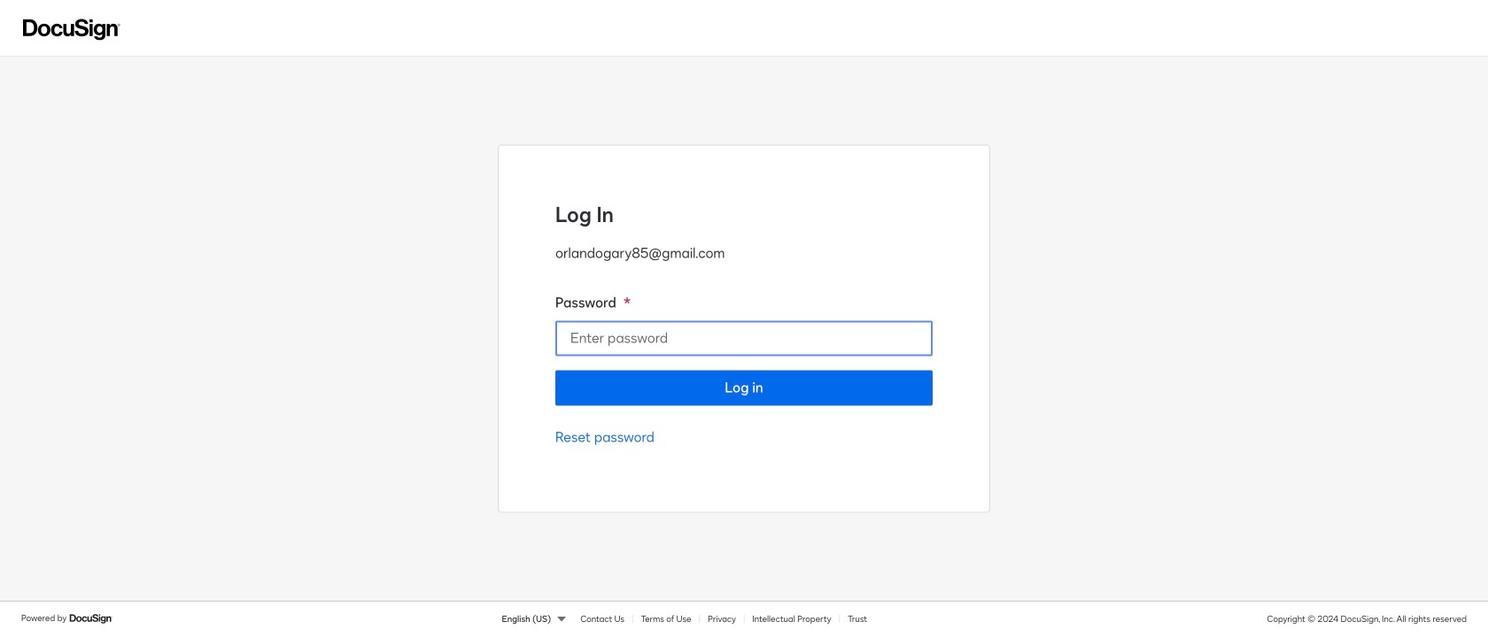 Task type: vqa. For each thing, say whether or not it's contained in the screenshot.
Default profile image element on the top of page
no



Task type: locate. For each thing, give the bounding box(es) containing it.
1 vertical spatial docusign image
[[69, 612, 114, 627]]

docusign image
[[23, 19, 124, 40], [69, 612, 114, 627]]



Task type: describe. For each thing, give the bounding box(es) containing it.
Enter password password field
[[556, 322, 932, 356]]

0 vertical spatial docusign image
[[23, 19, 124, 40]]



